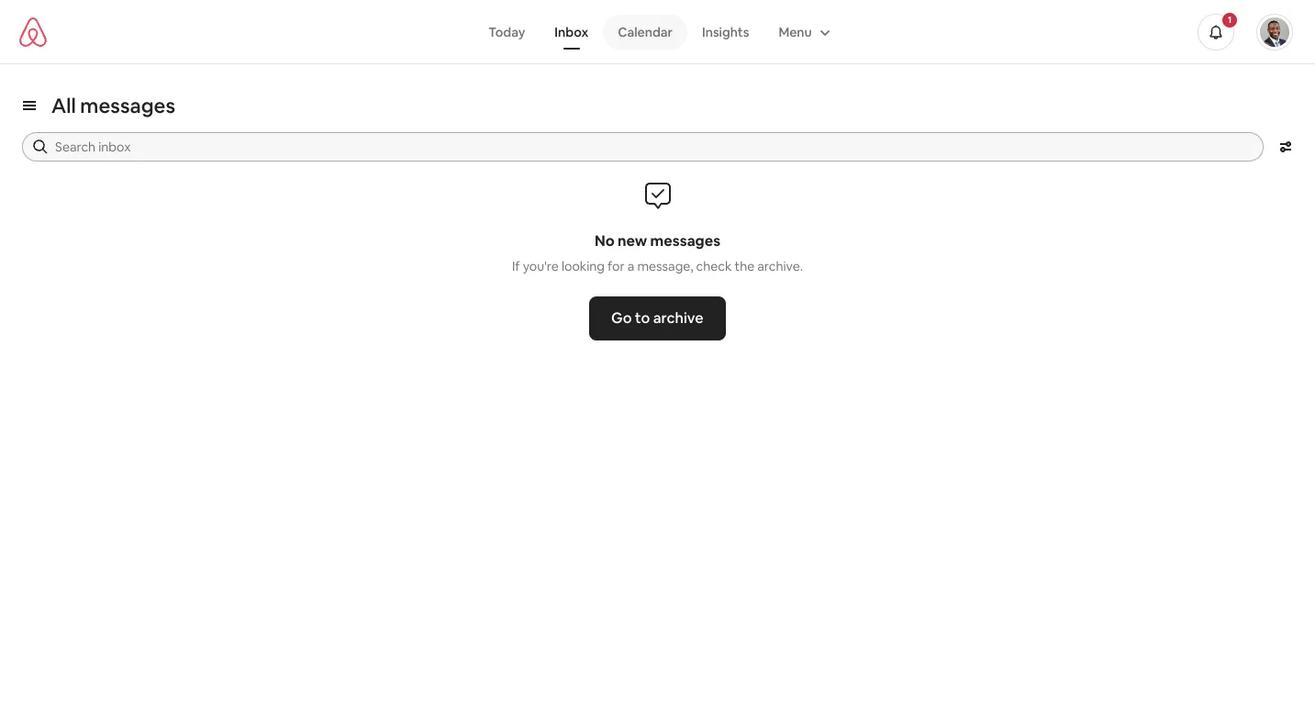 Task type: locate. For each thing, give the bounding box(es) containing it.
1 vertical spatial messages
[[650, 231, 721, 251]]

go to archive button
[[589, 296, 726, 341]]

today
[[488, 23, 525, 40]]

Search text field
[[55, 138, 1251, 156]]

a
[[628, 258, 635, 274]]

go
[[611, 308, 632, 328]]

for
[[608, 258, 625, 274]]

messages right all
[[80, 93, 175, 118]]

0 vertical spatial messages
[[80, 93, 175, 118]]

new
[[618, 231, 647, 251]]

1 horizontal spatial messages
[[650, 231, 721, 251]]

menu
[[779, 23, 812, 40]]

calendar link
[[603, 14, 687, 49]]

all messages
[[51, 93, 175, 118]]

messages
[[80, 93, 175, 118], [650, 231, 721, 251]]

archive
[[653, 308, 704, 328]]

messages up message,
[[650, 231, 721, 251]]

to
[[635, 308, 650, 328]]

all messages heading
[[51, 93, 175, 118]]



Task type: vqa. For each thing, say whether or not it's contained in the screenshot.
right 2023
no



Task type: describe. For each thing, give the bounding box(es) containing it.
message,
[[637, 258, 693, 274]]

no new messages if you're looking for a message, check the archive.
[[512, 231, 803, 274]]

insights
[[702, 23, 749, 40]]

insights link
[[687, 14, 764, 49]]

1
[[1228, 13, 1232, 25]]

looking
[[562, 258, 605, 274]]

go to archive
[[611, 308, 704, 328]]

menu button
[[764, 14, 841, 49]]

inbox link
[[540, 14, 603, 49]]

today link
[[474, 14, 540, 49]]

the
[[735, 258, 755, 274]]

check
[[696, 258, 732, 274]]

main navigation menu image
[[1260, 17, 1290, 46]]

archive.
[[757, 258, 803, 274]]

all
[[51, 93, 76, 118]]

0 horizontal spatial messages
[[80, 93, 175, 118]]

messages inside no new messages if you're looking for a message, check the archive.
[[650, 231, 721, 251]]

no
[[595, 231, 615, 251]]

if
[[512, 258, 520, 274]]

you're
[[523, 258, 559, 274]]

inbox
[[555, 23, 589, 40]]

calendar
[[618, 23, 673, 40]]



